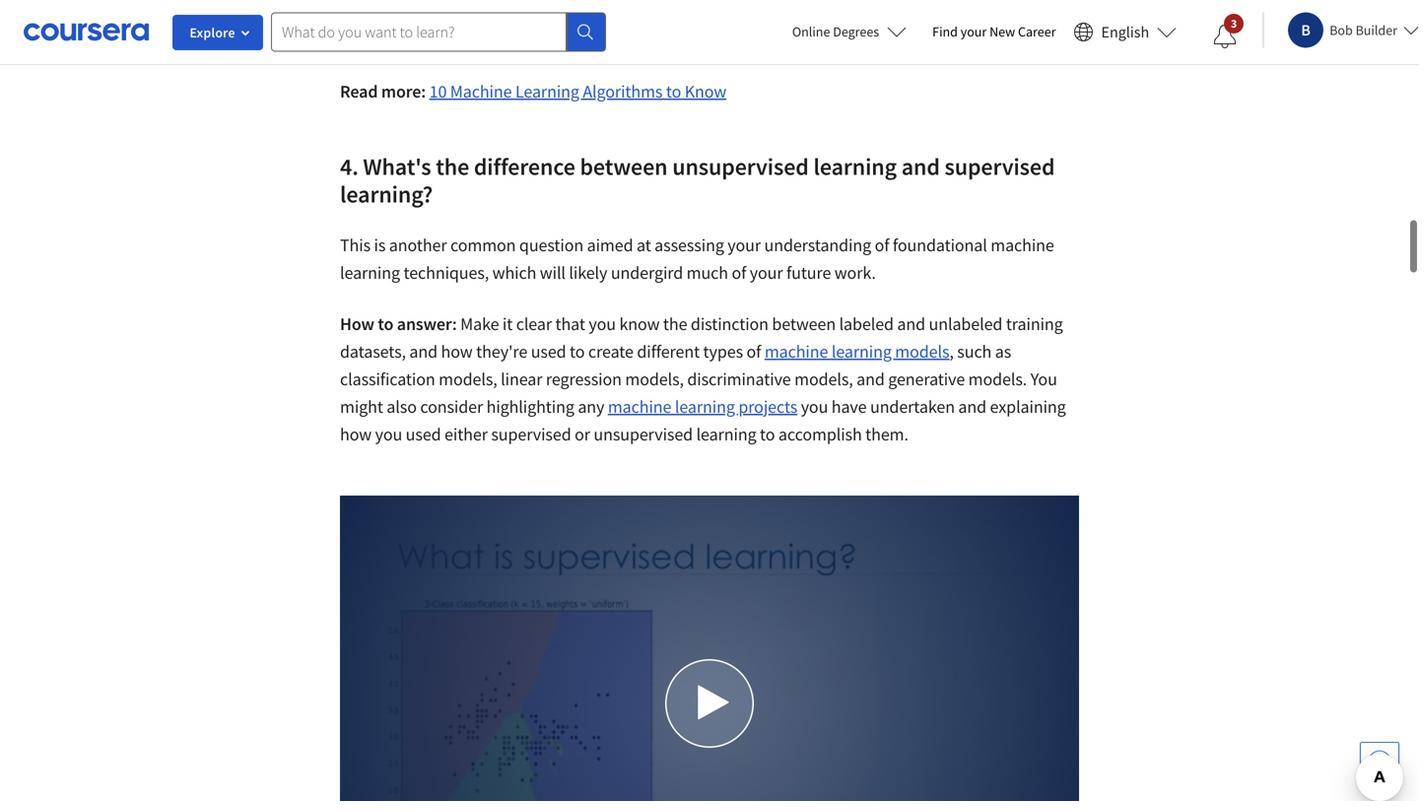 Task type: describe. For each thing, give the bounding box(es) containing it.
unsupervised inside you have undertaken and explaining how you used either supervised or unsupervised learning to accomplish them.
[[594, 423, 693, 445]]

difference
[[474, 152, 575, 181]]

techniques,
[[404, 262, 489, 284]]

3
[[1231, 16, 1237, 31]]

1 vertical spatial your
[[728, 234, 761, 256]]

make it clear that you know the distinction between labeled and unlabeled training datasets, and how they're used to create different types of
[[340, 313, 1063, 363]]

the inside 4. what's the difference between unsupervised learning and supervised learning?
[[436, 152, 469, 181]]

different
[[637, 340, 700, 363]]

and inside you have undertaken and explaining how you used either supervised or unsupervised learning to accomplish them.
[[958, 396, 986, 418]]

have
[[831, 396, 867, 418]]

training
[[1006, 313, 1063, 335]]

english button
[[1066, 0, 1185, 64]]

machine learning projects
[[608, 396, 797, 418]]

video placeholder image
[[340, 496, 1079, 801]]

this is another common question aimed at assessing your understanding of foundational machine learning techniques, which will likely undergird much of your future work.
[[340, 234, 1054, 284]]

to left 'know'
[[666, 80, 681, 102]]

types
[[703, 340, 743, 363]]

, such as classification models, linear regression models, discriminative models, and generative models. you might also consider highlighting any
[[340, 340, 1057, 418]]

learning down 'discriminative'
[[675, 396, 735, 418]]

explore button
[[172, 15, 263, 50]]

read
[[340, 80, 378, 102]]

3 models, from the left
[[794, 368, 853, 390]]

What do you want to learn? text field
[[271, 12, 567, 52]]

read more: 10 machine learning algorithms to know
[[340, 80, 726, 102]]

find your new career
[[932, 23, 1056, 40]]

how to answer:
[[340, 313, 457, 335]]

online
[[792, 23, 830, 40]]

as
[[995, 340, 1011, 363]]

4. what's the difference between unsupervised learning and supervised learning?
[[340, 152, 1055, 209]]

learning down labeled
[[832, 340, 892, 363]]

help center image
[[1368, 750, 1391, 774]]

also
[[387, 396, 417, 418]]

answer:
[[397, 313, 457, 335]]

and down answer:
[[409, 340, 438, 363]]

bob
[[1330, 21, 1353, 39]]

generative
[[888, 368, 965, 390]]

find your new career link
[[923, 20, 1066, 44]]

them.
[[865, 423, 908, 445]]

you inside "make it clear that you know the distinction between labeled and unlabeled training datasets, and how they're used to create different types of"
[[589, 313, 616, 335]]

career
[[1018, 23, 1056, 40]]

models
[[895, 340, 949, 363]]

explaining
[[990, 396, 1066, 418]]

online degrees button
[[776, 10, 923, 53]]

machine inside this is another common question aimed at assessing your understanding of foundational machine learning techniques, which will likely undergird much of your future work.
[[991, 234, 1054, 256]]

highlighting
[[486, 396, 574, 418]]

machine
[[450, 80, 512, 102]]

bob builder
[[1330, 21, 1397, 39]]

4.
[[340, 152, 358, 181]]

undertaken
[[870, 396, 955, 418]]

learning inside 4. what's the difference between unsupervised learning and supervised learning?
[[813, 152, 897, 181]]

supervised inside you have undertaken and explaining how you used either supervised or unsupervised learning to accomplish them.
[[491, 423, 571, 445]]

to right the how
[[378, 313, 393, 335]]

find
[[932, 23, 958, 40]]

and inside 4. what's the difference between unsupervised learning and supervised learning?
[[901, 152, 940, 181]]

much
[[686, 262, 728, 284]]

consider
[[420, 396, 483, 418]]

learning inside this is another common question aimed at assessing your understanding of foundational machine learning techniques, which will likely undergird much of your future work.
[[340, 262, 400, 284]]

another
[[389, 234, 447, 256]]

2 models, from the left
[[625, 368, 684, 390]]

0 vertical spatial of
[[875, 234, 889, 256]]

of inside "make it clear that you know the distinction between labeled and unlabeled training datasets, and how they're used to create different types of"
[[746, 340, 761, 363]]

3 button
[[1197, 13, 1253, 60]]

b
[[1301, 20, 1311, 40]]

accomplish
[[778, 423, 862, 445]]

labeled
[[839, 313, 894, 335]]

0 vertical spatial your
[[961, 23, 987, 40]]

more:
[[381, 80, 426, 102]]

1 models, from the left
[[439, 368, 497, 390]]

create
[[588, 340, 633, 363]]

you have undertaken and explaining how you used either supervised or unsupervised learning to accomplish them.
[[340, 396, 1066, 445]]

show notifications image
[[1213, 25, 1237, 48]]

machine learning models link
[[765, 340, 949, 363]]

0 horizontal spatial you
[[375, 423, 402, 445]]

future
[[786, 262, 831, 284]]

they're
[[476, 340, 527, 363]]

between inside 4. what's the difference between unsupervised learning and supervised learning?
[[580, 152, 668, 181]]

coursera image
[[24, 16, 149, 48]]

know
[[619, 313, 660, 335]]

common
[[450, 234, 516, 256]]

and up models
[[897, 313, 925, 335]]

is
[[374, 234, 386, 256]]

builder
[[1356, 21, 1397, 39]]

question
[[519, 234, 584, 256]]

understanding
[[764, 234, 871, 256]]

make
[[460, 313, 499, 335]]



Task type: locate. For each thing, give the bounding box(es) containing it.
1 vertical spatial how
[[340, 423, 372, 445]]

0 horizontal spatial models,
[[439, 368, 497, 390]]

likely
[[569, 262, 607, 284]]

1 horizontal spatial machine
[[765, 340, 828, 363]]

linear
[[501, 368, 542, 390]]

learning inside you have undertaken and explaining how you used either supervised or unsupervised learning to accomplish them.
[[696, 423, 756, 445]]

0 vertical spatial used
[[531, 340, 566, 363]]

0 vertical spatial how
[[441, 340, 473, 363]]

to
[[666, 80, 681, 102], [378, 313, 393, 335], [570, 340, 585, 363], [760, 423, 775, 445]]

unsupervised inside 4. what's the difference between unsupervised learning and supervised learning?
[[672, 152, 809, 181]]

models.
[[968, 368, 1027, 390]]

machine learning projects link
[[608, 396, 797, 418]]

such
[[957, 340, 992, 363]]

your up much
[[728, 234, 761, 256]]

your right find at the right top
[[961, 23, 987, 40]]

2 vertical spatial your
[[750, 262, 783, 284]]

1 horizontal spatial supervised
[[944, 152, 1055, 181]]

degrees
[[833, 23, 879, 40]]

used inside "make it clear that you know the distinction between labeled and unlabeled training datasets, and how they're used to create different types of"
[[531, 340, 566, 363]]

assessing
[[654, 234, 724, 256]]

you up accomplish
[[801, 396, 828, 418]]

used inside you have undertaken and explaining how you used either supervised or unsupervised learning to accomplish them.
[[406, 423, 441, 445]]

how inside you have undertaken and explaining how you used either supervised or unsupervised learning to accomplish them.
[[340, 423, 372, 445]]

machine right any
[[608, 396, 671, 418]]

any
[[578, 396, 604, 418]]

0 horizontal spatial supervised
[[491, 423, 571, 445]]

1 vertical spatial supervised
[[491, 423, 571, 445]]

1 vertical spatial machine
[[765, 340, 828, 363]]

and down models.
[[958, 396, 986, 418]]

english
[[1101, 22, 1149, 42]]

it
[[502, 313, 513, 335]]

how inside "make it clear that you know the distinction between labeled and unlabeled training datasets, and how they're used to create different types of"
[[441, 340, 473, 363]]

1 vertical spatial of
[[732, 262, 746, 284]]

between down algorithms
[[580, 152, 668, 181]]

either
[[444, 423, 488, 445]]

clear
[[516, 313, 552, 335]]

1 vertical spatial you
[[801, 396, 828, 418]]

this
[[340, 234, 371, 256]]

0 horizontal spatial machine
[[608, 396, 671, 418]]

1 horizontal spatial the
[[663, 313, 687, 335]]

learning
[[515, 80, 579, 102]]

2 vertical spatial you
[[375, 423, 402, 445]]

2 vertical spatial of
[[746, 340, 761, 363]]

used down also at the left of the page
[[406, 423, 441, 445]]

,
[[949, 340, 954, 363]]

models, up consider
[[439, 368, 497, 390]]

models, down different
[[625, 368, 684, 390]]

learning?
[[340, 179, 433, 209]]

1 vertical spatial between
[[772, 313, 836, 335]]

learning down machine learning projects link
[[696, 423, 756, 445]]

you up create
[[589, 313, 616, 335]]

unsupervised down 'know'
[[672, 152, 809, 181]]

None search field
[[271, 12, 606, 52]]

to inside you have undertaken and explaining how you used either supervised or unsupervised learning to accomplish them.
[[760, 423, 775, 445]]

1 horizontal spatial models,
[[625, 368, 684, 390]]

1 horizontal spatial between
[[772, 313, 836, 335]]

learning up understanding
[[813, 152, 897, 181]]

0 vertical spatial unsupervised
[[672, 152, 809, 181]]

which
[[492, 262, 536, 284]]

between down future
[[772, 313, 836, 335]]

0 horizontal spatial how
[[340, 423, 372, 445]]

machine for projects
[[608, 396, 671, 418]]

unsupervised
[[672, 152, 809, 181], [594, 423, 693, 445]]

unlabeled
[[929, 313, 1002, 335]]

models,
[[439, 368, 497, 390], [625, 368, 684, 390], [794, 368, 853, 390]]

used
[[531, 340, 566, 363], [406, 423, 441, 445]]

models, up have
[[794, 368, 853, 390]]

2 vertical spatial machine
[[608, 396, 671, 418]]

discriminative
[[687, 368, 791, 390]]

machine up training
[[991, 234, 1054, 256]]

0 vertical spatial between
[[580, 152, 668, 181]]

0 horizontal spatial used
[[406, 423, 441, 445]]

to up regression
[[570, 340, 585, 363]]

0 vertical spatial machine
[[991, 234, 1054, 256]]

the inside "make it clear that you know the distinction between labeled and unlabeled training datasets, and how they're used to create different types of"
[[663, 313, 687, 335]]

classification
[[340, 368, 435, 390]]

of right much
[[732, 262, 746, 284]]

0 horizontal spatial the
[[436, 152, 469, 181]]

1 horizontal spatial how
[[441, 340, 473, 363]]

machine learning models
[[765, 340, 949, 363]]

regression
[[546, 368, 622, 390]]

you down also at the left of the page
[[375, 423, 402, 445]]

online degrees
[[792, 23, 879, 40]]

how down might
[[340, 423, 372, 445]]

algorithms
[[583, 80, 663, 102]]

explore
[[190, 24, 235, 41]]

1 vertical spatial the
[[663, 313, 687, 335]]

to down projects
[[760, 423, 775, 445]]

1 vertical spatial unsupervised
[[594, 423, 693, 445]]

0 vertical spatial the
[[436, 152, 469, 181]]

learning down is
[[340, 262, 400, 284]]

2 horizontal spatial models,
[[794, 368, 853, 390]]

machine
[[991, 234, 1054, 256], [765, 340, 828, 363], [608, 396, 671, 418]]

projects
[[738, 396, 797, 418]]

between inside "make it clear that you know the distinction between labeled and unlabeled training datasets, and how they're used to create different types of"
[[772, 313, 836, 335]]

to inside "make it clear that you know the distinction between labeled and unlabeled training datasets, and how they're used to create different types of"
[[570, 340, 585, 363]]

between
[[580, 152, 668, 181], [772, 313, 836, 335]]

and down machine learning models link
[[856, 368, 885, 390]]

2 horizontal spatial machine
[[991, 234, 1054, 256]]

machine up projects
[[765, 340, 828, 363]]

of up work.
[[875, 234, 889, 256]]

supervised
[[944, 152, 1055, 181], [491, 423, 571, 445]]

used down clear at the left top of the page
[[531, 340, 566, 363]]

datasets,
[[340, 340, 406, 363]]

0 vertical spatial supervised
[[944, 152, 1055, 181]]

1 horizontal spatial you
[[589, 313, 616, 335]]

how
[[340, 313, 374, 335]]

unsupervised down any
[[594, 423, 693, 445]]

2 horizontal spatial you
[[801, 396, 828, 418]]

and inside , such as classification models, linear regression models, discriminative models, and generative models. you might also consider highlighting any
[[856, 368, 885, 390]]

your left future
[[750, 262, 783, 284]]

10
[[429, 80, 447, 102]]

learning
[[813, 152, 897, 181], [340, 262, 400, 284], [832, 340, 892, 363], [675, 396, 735, 418], [696, 423, 756, 445]]

the right 'what's' at the left of the page
[[436, 152, 469, 181]]

machine for models
[[765, 340, 828, 363]]

new
[[989, 23, 1015, 40]]

how down make on the top
[[441, 340, 473, 363]]

at
[[637, 234, 651, 256]]

10 machine learning algorithms to know link
[[429, 80, 726, 102]]

the up different
[[663, 313, 687, 335]]

supervised inside 4. what's the difference between unsupervised learning and supervised learning?
[[944, 152, 1055, 181]]

foundational
[[893, 234, 987, 256]]

and up foundational
[[901, 152, 940, 181]]

the
[[436, 152, 469, 181], [663, 313, 687, 335]]

1 horizontal spatial used
[[531, 340, 566, 363]]

or
[[575, 423, 590, 445]]

of right types
[[746, 340, 761, 363]]

will
[[540, 262, 566, 284]]

undergird
[[611, 262, 683, 284]]

you
[[589, 313, 616, 335], [801, 396, 828, 418], [375, 423, 402, 445]]

know
[[685, 80, 726, 102]]

might
[[340, 396, 383, 418]]

0 vertical spatial you
[[589, 313, 616, 335]]

distinction
[[691, 313, 769, 335]]

that
[[555, 313, 585, 335]]

1 vertical spatial used
[[406, 423, 441, 445]]

what's
[[363, 152, 431, 181]]

aimed
[[587, 234, 633, 256]]

you
[[1030, 368, 1057, 390]]

work.
[[834, 262, 876, 284]]

0 horizontal spatial between
[[580, 152, 668, 181]]



Task type: vqa. For each thing, say whether or not it's contained in the screenshot.
side-
no



